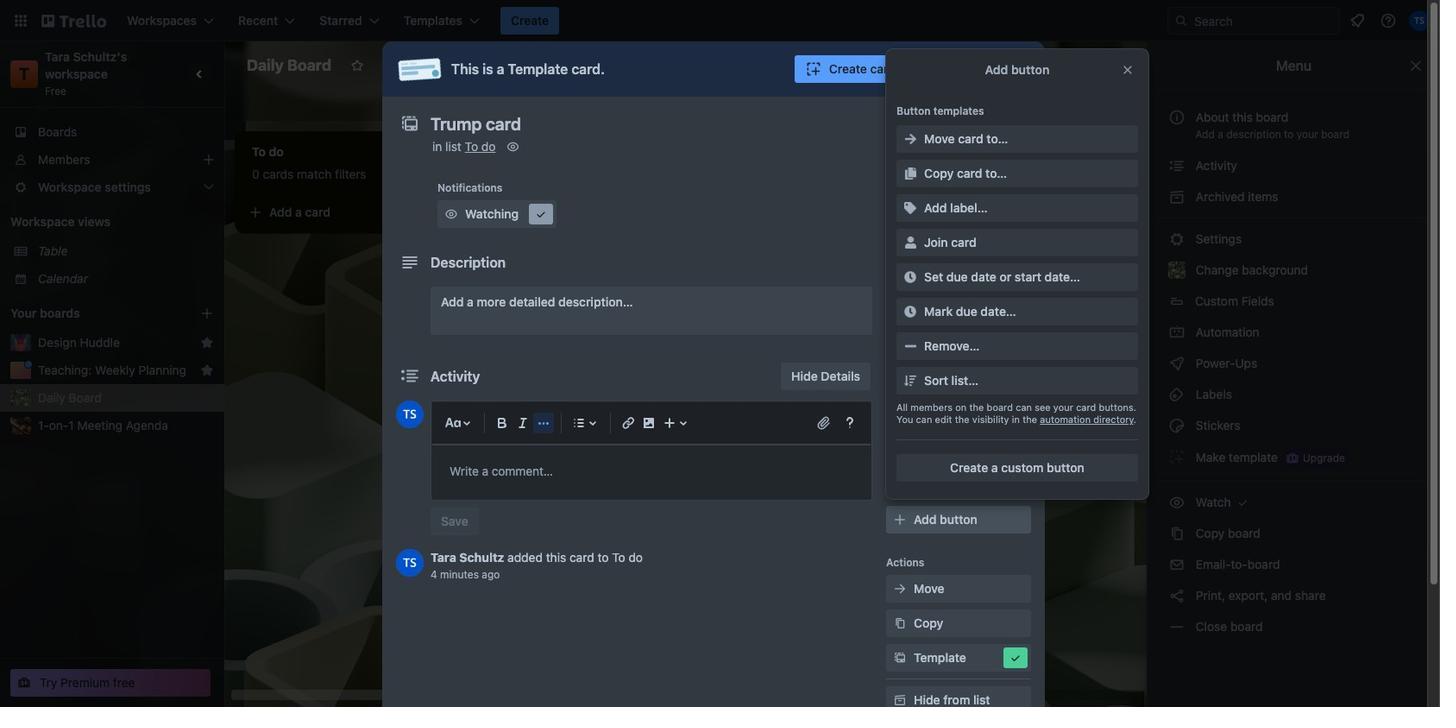 Task type: vqa. For each thing, say whether or not it's contained in the screenshot.
background
yes



Task type: describe. For each thing, give the bounding box(es) containing it.
power- inside button
[[683, 89, 723, 104]]

set due date or start date… button
[[897, 263, 1139, 291]]

clear
[[976, 89, 1006, 104]]

search image
[[1175, 14, 1189, 28]]

this inside about this board add a description to your board
[[1233, 110, 1253, 124]]

power- down the all
[[887, 416, 923, 429]]

the right on
[[970, 401, 985, 413]]

or
[[1000, 269, 1012, 284]]

on
[[956, 401, 967, 413]]

sm image for watch link in the right bottom of the page
[[1169, 494, 1186, 511]]

the down see
[[1023, 414, 1038, 425]]

this inside tara schultz added this card to to do 4 minutes ago
[[546, 550, 567, 565]]

board up activity link
[[1322, 128, 1350, 141]]

export,
[[1229, 588, 1269, 603]]

sort list… button
[[897, 367, 1139, 395]]

attachment button
[[887, 297, 1032, 325]]

2 vertical spatial copy
[[914, 616, 944, 630]]

move for move
[[914, 581, 945, 596]]

move link
[[887, 575, 1032, 603]]

tara for schultz
[[431, 550, 457, 565]]

3 filters from the left
[[1071, 167, 1102, 181]]

mark due date… button
[[897, 298, 1139, 325]]

is
[[483, 61, 494, 77]]

workspace visible button
[[375, 52, 520, 79]]

workspace views
[[10, 214, 111, 229]]

1 filters from the left
[[335, 167, 367, 181]]

huddle
[[80, 335, 120, 350]]

1-on-1 meeting agenda
[[38, 418, 168, 433]]

template inside create card from template button
[[929, 61, 980, 76]]

2 vertical spatial tara schultz (taraschultz7) image
[[396, 549, 424, 577]]

1 vertical spatial automation
[[1193, 325, 1260, 339]]

description
[[1227, 128, 1282, 141]]

text styles image
[[443, 413, 464, 433]]

add label…
[[925, 200, 988, 215]]

2 vertical spatial template
[[1230, 450, 1279, 464]]

to inside about this board add a description to your board
[[1285, 128, 1295, 141]]

0 vertical spatial labels
[[914, 234, 952, 249]]

card inside tara schultz added this card to to do 4 minutes ago
[[570, 550, 595, 565]]

free
[[45, 85, 66, 98]]

create card from template button
[[795, 55, 990, 83]]

move for move card to…
[[925, 131, 955, 146]]

0 notifications image
[[1348, 10, 1368, 31]]

due for set
[[947, 269, 968, 284]]

power-ups inside button
[[683, 89, 746, 104]]

ups down automation link
[[1236, 356, 1258, 370]]

0 vertical spatial can
[[1016, 401, 1033, 413]]

schultz's
[[73, 49, 127, 64]]

1 vertical spatial button
[[1047, 460, 1085, 475]]

share
[[1296, 588, 1327, 603]]

sort
[[925, 373, 949, 388]]

1 vertical spatial to
[[910, 174, 920, 187]]

board inside board link
[[552, 58, 586, 73]]

remove… button
[[897, 332, 1139, 360]]

1 add a card button from the left
[[242, 199, 435, 226]]

save
[[441, 514, 469, 528]]

sm image for automation button at the top right of the page
[[760, 83, 784, 107]]

filters
[[890, 89, 925, 104]]

0 vertical spatial labels link
[[887, 228, 1032, 256]]

premium
[[61, 675, 110, 690]]

add label… button
[[897, 194, 1139, 222]]

.
[[1134, 414, 1137, 425]]

stickers link
[[1159, 412, 1431, 439]]

views
[[78, 214, 111, 229]]

notifications
[[438, 181, 503, 194]]

meeting
[[77, 418, 123, 433]]

to-
[[1232, 557, 1248, 572]]

add to template
[[887, 174, 968, 187]]

watch link
[[1159, 489, 1431, 516]]

stickers
[[1193, 418, 1241, 433]]

1 vertical spatial activity
[[431, 369, 480, 384]]

0 horizontal spatial members link
[[0, 146, 224, 174]]

to inside tara schultz added this card to to do 4 minutes ago
[[598, 550, 609, 565]]

members for "members" link to the left
[[38, 152, 90, 167]]

print,
[[1196, 588, 1226, 603]]

Search field
[[1189, 8, 1340, 34]]

close
[[1196, 619, 1228, 634]]

italic ⌘i image
[[513, 413, 534, 433]]

0 horizontal spatial in
[[433, 139, 442, 154]]

boards link
[[0, 118, 224, 146]]

templates
[[934, 104, 985, 117]]

tara schultz added this card to to do 4 minutes ago
[[431, 550, 643, 581]]

sm image for archived items link at top right
[[1169, 188, 1186, 205]]

join card button
[[897, 229, 1139, 256]]

editor toolbar toolbar
[[439, 409, 864, 437]]

fields for add to template
[[962, 372, 996, 387]]

sm image for checklist link
[[892, 268, 909, 285]]

custom fields button for add to template
[[887, 371, 1032, 389]]

details
[[821, 369, 861, 383]]

custom for menu
[[1196, 294, 1239, 308]]

attach and insert link image
[[816, 414, 833, 432]]

sm image for remove… button
[[902, 338, 919, 355]]

in list to do
[[433, 139, 496, 154]]

add board image
[[200, 306, 214, 320]]

0 horizontal spatial can
[[916, 414, 933, 425]]

create a custom button button
[[897, 454, 1139, 482]]

board inside daily board text field
[[287, 56, 332, 74]]

0 horizontal spatial daily board
[[38, 390, 102, 405]]

tara schultz's workspace link
[[45, 49, 130, 81]]

sm image for close board link
[[1169, 618, 1186, 635]]

0 vertical spatial button
[[1012, 62, 1050, 77]]

members
[[911, 401, 953, 413]]

custom fields for menu
[[1196, 294, 1275, 308]]

create from template… image
[[442, 205, 456, 219]]

and
[[1272, 588, 1293, 603]]

sm image for copy board link
[[1169, 525, 1186, 542]]

on-
[[49, 418, 69, 433]]

email-to-board
[[1193, 557, 1281, 572]]

1 vertical spatial template
[[923, 174, 968, 187]]

Board name text field
[[238, 52, 340, 79]]

open information menu image
[[1380, 12, 1398, 29]]

teaching:
[[38, 363, 92, 377]]

sm image for automation link
[[1169, 324, 1186, 341]]

sort list…
[[925, 373, 979, 388]]

about
[[1196, 110, 1230, 124]]

custom fields for add to template
[[914, 372, 996, 387]]

join card
[[925, 235, 977, 250]]

try
[[40, 675, 57, 690]]

board up description
[[1257, 110, 1289, 124]]

1 0 cards match filters from the left
[[252, 167, 367, 181]]

1 vertical spatial watching button
[[438, 200, 557, 228]]

0 horizontal spatial date…
[[981, 304, 1017, 319]]

t
[[19, 64, 30, 84]]

create for create card from template
[[829, 61, 868, 76]]

do inside tara schultz added this card to to do 4 minutes ago
[[629, 550, 643, 565]]

see
[[1035, 401, 1051, 413]]

move card to…
[[925, 131, 1009, 146]]

power-ups link
[[1159, 350, 1431, 377]]

1 horizontal spatial activity
[[1193, 158, 1238, 173]]

workspace visible
[[406, 58, 509, 73]]

ups down visibility
[[981, 441, 1004, 456]]

upgrade
[[1304, 452, 1346, 464]]

planning
[[139, 363, 186, 377]]

copy board
[[1193, 526, 1261, 540]]

start
[[1015, 269, 1042, 284]]

add a card for first add a card button from left
[[269, 205, 331, 219]]

0 vertical spatial add button
[[986, 62, 1050, 77]]

card.
[[572, 61, 605, 77]]

print, export, and share link
[[1159, 582, 1431, 610]]

tara for schultz's
[[45, 49, 70, 64]]

starred icon image for teaching: weekly planning
[[200, 363, 214, 377]]

this
[[452, 61, 479, 77]]

1 horizontal spatial automation
[[887, 485, 945, 498]]

2 add a card button from the left
[[487, 199, 680, 226]]

add a more detailed description…
[[441, 294, 633, 309]]

clear all
[[976, 89, 1022, 104]]

sm image for print, export, and share link at the right of the page
[[1169, 587, 1186, 604]]

agenda
[[126, 418, 168, 433]]

bold ⌘b image
[[492, 413, 513, 433]]

watching for watching button to the top
[[580, 89, 634, 104]]

try premium free
[[40, 675, 135, 690]]

template inside 'button'
[[914, 650, 967, 665]]

customize views image
[[605, 57, 622, 74]]

1 cards from the left
[[263, 167, 294, 181]]

2 match from the left
[[542, 167, 577, 181]]

add button inside add button button
[[914, 512, 978, 527]]

1 match from the left
[[297, 167, 332, 181]]

you
[[897, 414, 914, 425]]

2 vertical spatial power-ups
[[887, 416, 943, 429]]

cover link
[[887, 332, 1032, 359]]

to inside tara schultz added this card to to do 4 minutes ago
[[612, 550, 626, 565]]

1-on-1 meeting agenda link
[[38, 417, 214, 434]]

board inside all members on the board can see your card buttons. you can edit the visibility in the
[[987, 401, 1014, 413]]

power-ups button
[[648, 83, 756, 111]]

1 horizontal spatial tara schultz (taraschultz7) image
[[1042, 85, 1066, 109]]

save button
[[431, 508, 479, 535]]

due for mark
[[956, 304, 978, 319]]

board up to-
[[1229, 526, 1261, 540]]

custom fields button for menu
[[1159, 287, 1431, 315]]

card inside all members on the board can see your card buttons. you can edit the visibility in the
[[1077, 401, 1097, 413]]

daily board inside text field
[[247, 56, 332, 74]]

activity link
[[1159, 152, 1431, 180]]

close popover image
[[1121, 63, 1135, 77]]

board down export,
[[1231, 619, 1264, 634]]



Task type: locate. For each thing, give the bounding box(es) containing it.
boards
[[40, 306, 80, 320]]

3 match from the left
[[1033, 167, 1067, 181]]

custom
[[1196, 294, 1239, 308], [914, 372, 959, 387]]

ago
[[482, 568, 500, 581]]

1 vertical spatial date…
[[981, 304, 1017, 319]]

1 vertical spatial daily board
[[38, 390, 102, 405]]

sm image for "set due date or start date…" button
[[902, 268, 919, 286]]

card inside "button"
[[957, 166, 983, 180]]

to… for move card to…
[[987, 131, 1009, 146]]

description
[[431, 255, 506, 270]]

create
[[511, 13, 549, 28], [829, 61, 868, 76], [951, 460, 989, 475]]

0 horizontal spatial tara
[[45, 49, 70, 64]]

template right make
[[1230, 450, 1279, 464]]

1 vertical spatial template
[[914, 650, 967, 665]]

1 starred icon image from the top
[[200, 336, 214, 350]]

1 vertical spatial your
[[1054, 401, 1074, 413]]

copy card to…
[[925, 166, 1008, 180]]

copy for copy board
[[1196, 526, 1225, 540]]

table link
[[38, 243, 214, 260]]

date… down the 'set due date or start date…'
[[981, 304, 1017, 319]]

members down add to template on the right top
[[914, 199, 968, 214]]

sm image for settings link
[[1169, 231, 1186, 248]]

0 horizontal spatial tara schultz (taraschultz7) image
[[396, 549, 424, 577]]

button up 'all'
[[1012, 62, 1050, 77]]

0 horizontal spatial daily
[[38, 390, 65, 405]]

settings link
[[1159, 225, 1431, 253]]

labels up stickers
[[1193, 387, 1233, 401]]

to up activity link
[[1285, 128, 1295, 141]]

change background
[[1193, 262, 1309, 277]]

in inside all members on the board can see your card buttons. you can edit the visibility in the
[[1012, 414, 1020, 425]]

0 vertical spatial tara schultz (taraschultz7) image
[[1410, 10, 1431, 31]]

due right mark on the top of the page
[[956, 304, 978, 319]]

sm image for stickers link
[[1169, 417, 1186, 434]]

open help dialog image
[[840, 413, 861, 433]]

1 vertical spatial custom fields button
[[887, 371, 1032, 389]]

watching down "notifications" on the left top
[[465, 206, 519, 221]]

checklist
[[914, 268, 967, 283]]

workspace for workspace views
[[10, 214, 75, 229]]

design
[[38, 335, 77, 350]]

sm image inside close board link
[[1169, 618, 1186, 635]]

date… right 'start'
[[1045, 269, 1081, 284]]

workspace up table
[[10, 214, 75, 229]]

design huddle
[[38, 335, 120, 350]]

the down on
[[955, 414, 970, 425]]

tara up workspace on the top of page
[[45, 49, 70, 64]]

filters
[[335, 167, 367, 181], [580, 167, 612, 181], [1071, 167, 1102, 181]]

tara schultz (taraschultz7) image right 'all'
[[1042, 85, 1066, 109]]

board inside 'daily board' link
[[69, 390, 102, 405]]

2 horizontal spatial 0 cards match filters
[[988, 167, 1102, 181]]

0 horizontal spatial this
[[546, 550, 567, 565]]

sm image inside "set due date or start date…" button
[[902, 268, 919, 286]]

your boards with 4 items element
[[10, 303, 174, 324]]

create button
[[501, 7, 560, 35]]

sm image inside move link
[[892, 580, 909, 597]]

ups left automation button at the top right of the page
[[723, 89, 746, 104]]

sm image for add label… button
[[902, 199, 919, 217]]

link image
[[618, 413, 639, 433]]

fields for menu
[[1242, 294, 1275, 308]]

workspace left is
[[406, 58, 469, 73]]

0 vertical spatial watching button
[[549, 83, 644, 111]]

power-ups down the all
[[887, 416, 943, 429]]

1 vertical spatial workspace
[[10, 214, 75, 229]]

create for create a custom button
[[951, 460, 989, 475]]

add button up 'all'
[[986, 62, 1050, 77]]

list
[[446, 139, 462, 154]]

starred icon image right planning
[[200, 363, 214, 377]]

0 vertical spatial starred icon image
[[200, 336, 214, 350]]

0 vertical spatial daily
[[247, 56, 284, 74]]

more
[[477, 294, 506, 309]]

1 vertical spatial starred icon image
[[200, 363, 214, 377]]

lists image
[[569, 413, 590, 433]]

sm image inside mark due date… button
[[902, 303, 919, 320]]

watching button down "notifications" on the left top
[[438, 200, 557, 228]]

custom up 'members'
[[914, 372, 959, 387]]

members down the boards
[[38, 152, 90, 167]]

sm image for cover link
[[892, 337, 909, 354]]

1 vertical spatial add button
[[914, 512, 978, 527]]

0 vertical spatial date…
[[1045, 269, 1081, 284]]

1 vertical spatial tara
[[431, 550, 457, 565]]

1 vertical spatial due
[[956, 304, 978, 319]]

all
[[897, 401, 908, 413]]

0 horizontal spatial labels link
[[887, 228, 1032, 256]]

to… inside "button"
[[986, 166, 1008, 180]]

items
[[1249, 189, 1279, 204]]

watching for the bottommost watching button
[[465, 206, 519, 221]]

card
[[871, 61, 896, 76], [959, 131, 984, 146], [957, 166, 983, 180], [305, 205, 331, 219], [550, 205, 576, 219], [952, 235, 977, 250], [1077, 401, 1097, 413], [570, 550, 595, 565]]

button up move link
[[940, 512, 978, 527]]

sm image for move card to… button on the top
[[902, 130, 919, 148]]

your inside about this board add a description to your board
[[1297, 128, 1319, 141]]

1 horizontal spatial date…
[[1045, 269, 1081, 284]]

copy for copy card to…
[[925, 166, 954, 180]]

to… up copy card to… "button"
[[987, 131, 1009, 146]]

0 vertical spatial custom fields button
[[1159, 287, 1431, 315]]

your for on
[[1054, 401, 1074, 413]]

activity up archived
[[1193, 158, 1238, 173]]

0 vertical spatial power-ups
[[683, 89, 746, 104]]

power- down edit
[[940, 441, 981, 456]]

copy up add label…
[[925, 166, 954, 180]]

0 vertical spatial do
[[482, 139, 496, 154]]

2 0 cards match filters from the left
[[497, 167, 612, 181]]

0 vertical spatial custom
[[1196, 294, 1239, 308]]

0 horizontal spatial custom fields button
[[887, 371, 1032, 389]]

create inside primary element
[[511, 13, 549, 28]]

tara schultz's workspace free
[[45, 49, 130, 98]]

sm image inside settings link
[[1169, 231, 1186, 248]]

starred icon image for design huddle
[[200, 336, 214, 350]]

sm image for join card button
[[902, 234, 919, 251]]

sm image inside email-to-board link
[[1169, 556, 1186, 573]]

your for board
[[1297, 128, 1319, 141]]

watching
[[580, 89, 634, 104], [465, 206, 519, 221]]

custom fields
[[1196, 294, 1275, 308], [914, 372, 996, 387]]

mark due date…
[[925, 304, 1017, 319]]

automation
[[1041, 414, 1091, 425]]

1 horizontal spatial tara
[[431, 550, 457, 565]]

tara schultz (taraschultz7) image
[[396, 401, 424, 428]]

sm image inside automation button
[[760, 83, 784, 107]]

ups down 'members'
[[923, 416, 943, 429]]

0 vertical spatial tara
[[45, 49, 70, 64]]

tara inside tara schultz's workspace free
[[45, 49, 70, 64]]

list…
[[952, 373, 979, 388]]

sm image for activity link
[[1169, 157, 1186, 174]]

template up add label…
[[923, 174, 968, 187]]

your up activity link
[[1297, 128, 1319, 141]]

1 vertical spatial can
[[916, 414, 933, 425]]

sm image for email-to-board link
[[1169, 556, 1186, 573]]

1 horizontal spatial board
[[287, 56, 332, 74]]

teaching: weekly planning button
[[38, 362, 193, 379]]

1 horizontal spatial custom
[[1196, 294, 1239, 308]]

0 horizontal spatial fields
[[962, 372, 996, 387]]

board
[[287, 56, 332, 74], [552, 58, 586, 73], [69, 390, 102, 405]]

actions
[[887, 556, 925, 569]]

create up this is a template card.
[[511, 13, 549, 28]]

activity up "text styles" icon
[[431, 369, 480, 384]]

custom
[[1002, 460, 1044, 475]]

add power-ups
[[914, 441, 1004, 456]]

more formatting image
[[534, 413, 554, 433]]

0 vertical spatial workspace
[[406, 58, 469, 73]]

2 horizontal spatial create
[[951, 460, 989, 475]]

0 horizontal spatial create
[[511, 13, 549, 28]]

template down copy link
[[914, 650, 967, 665]]

t link
[[10, 60, 38, 88]]

template right from
[[929, 61, 980, 76]]

sm image for power-ups link
[[1169, 355, 1186, 372]]

settings
[[1193, 231, 1242, 246]]

0 vertical spatial to…
[[987, 131, 1009, 146]]

sm image inside checklist link
[[892, 268, 909, 285]]

tara inside tara schultz added this card to to do 4 minutes ago
[[431, 550, 457, 565]]

add inside about this board add a description to your board
[[1196, 128, 1215, 141]]

add a card for 2nd add a card button from the left
[[515, 205, 576, 219]]

0 vertical spatial move
[[925, 131, 955, 146]]

1 horizontal spatial custom fields
[[1196, 294, 1275, 308]]

0 vertical spatial template
[[929, 61, 980, 76]]

board up print, export, and share
[[1248, 557, 1281, 572]]

ups inside button
[[723, 89, 746, 104]]

workspace
[[45, 66, 108, 81]]

1 vertical spatial labels link
[[1159, 381, 1431, 408]]

members link down copy card to…
[[887, 193, 1032, 221]]

board left 'customize views' icon on the top of page
[[552, 58, 586, 73]]

power- up stickers
[[1196, 356, 1236, 370]]

to… down move card to… button on the top
[[986, 166, 1008, 180]]

automation up add button button
[[887, 485, 945, 498]]

to… inside button
[[987, 131, 1009, 146]]

edit
[[935, 414, 953, 425]]

do
[[482, 139, 496, 154], [629, 550, 643, 565]]

hide details
[[792, 369, 861, 383]]

0 vertical spatial automation
[[784, 89, 850, 104]]

added
[[508, 550, 543, 565]]

power-ups up stickers
[[1193, 356, 1261, 370]]

custom fields up on
[[914, 372, 996, 387]]

1 vertical spatial create
[[829, 61, 868, 76]]

to… for copy card to…
[[986, 166, 1008, 180]]

sm image inside cover link
[[892, 337, 909, 354]]

boards
[[38, 124, 77, 139]]

sm image for mark due date… button
[[902, 303, 919, 320]]

0 vertical spatial daily board
[[247, 56, 332, 74]]

0 vertical spatial template
[[508, 61, 568, 77]]

sm image inside move card to… button
[[902, 130, 919, 148]]

0 vertical spatial custom fields
[[1196, 294, 1275, 308]]

create for create
[[511, 13, 549, 28]]

sm image for sort list… button
[[902, 372, 919, 389]]

members for the bottommost "members" link
[[914, 199, 968, 214]]

add button
[[986, 62, 1050, 77], [914, 512, 978, 527]]

directory
[[1094, 414, 1134, 425]]

primary element
[[0, 0, 1441, 41]]

1 horizontal spatial to
[[910, 174, 920, 187]]

0 horizontal spatial workspace
[[10, 214, 75, 229]]

your up automation
[[1054, 401, 1074, 413]]

labels link down add label…
[[887, 228, 1032, 256]]

1 horizontal spatial members link
[[887, 193, 1032, 221]]

join
[[925, 235, 949, 250]]

copy up email-
[[1196, 526, 1225, 540]]

watching button down card.
[[549, 83, 644, 111]]

power-
[[683, 89, 723, 104], [1196, 356, 1236, 370], [887, 416, 923, 429], [940, 441, 981, 456]]

1 horizontal spatial this
[[1233, 110, 1253, 124]]

0 horizontal spatial to
[[465, 139, 478, 154]]

sm image inside copy link
[[892, 615, 909, 632]]

archived items
[[1193, 189, 1279, 204]]

move inside button
[[925, 131, 955, 146]]

1 horizontal spatial can
[[1016, 401, 1033, 413]]

copy down move link
[[914, 616, 944, 630]]

this right added
[[546, 550, 567, 565]]

2 horizontal spatial automation
[[1193, 325, 1260, 339]]

sm image for copy card to… "button"
[[902, 165, 919, 182]]

1 vertical spatial members
[[914, 199, 968, 214]]

tara schultz (taraschultz7) image right open information menu icon
[[1410, 10, 1431, 31]]

1 horizontal spatial to
[[612, 550, 626, 565]]

1 vertical spatial custom
[[914, 372, 959, 387]]

tara up 4
[[431, 550, 457, 565]]

add button up actions
[[914, 512, 978, 527]]

daily
[[247, 56, 284, 74], [38, 390, 65, 405]]

labels down create from template… icon
[[914, 234, 952, 249]]

to
[[1285, 128, 1295, 141], [910, 174, 920, 187], [598, 550, 609, 565]]

0 horizontal spatial add a card
[[269, 205, 331, 219]]

calendar link
[[38, 270, 214, 287]]

close dialog image
[[1011, 55, 1032, 76]]

due right set
[[947, 269, 968, 284]]

1 horizontal spatial your
[[1297, 128, 1319, 141]]

sm image inside sort list… button
[[902, 372, 919, 389]]

1 vertical spatial do
[[629, 550, 643, 565]]

automation link
[[1159, 319, 1431, 346]]

create up automation button at the top right of the page
[[829, 61, 868, 76]]

0 vertical spatial activity
[[1193, 158, 1238, 173]]

upgrade button
[[1283, 448, 1349, 469]]

button right custom
[[1047, 460, 1085, 475]]

checklist link
[[887, 262, 1032, 290]]

change background link
[[1159, 256, 1431, 284]]

0 vertical spatial copy
[[925, 166, 954, 180]]

automation down change
[[1193, 325, 1260, 339]]

sm image inside power-ups link
[[1169, 355, 1186, 372]]

sm image inside automation link
[[1169, 324, 1186, 341]]

tara schultz (taraschultz7) image
[[1410, 10, 1431, 31], [1042, 85, 1066, 109], [396, 549, 424, 577]]

custom fields button up on
[[887, 371, 1032, 389]]

1 horizontal spatial add button
[[986, 62, 1050, 77]]

members
[[38, 152, 90, 167], [914, 199, 968, 214]]

board left star or unstar board image at the left
[[287, 56, 332, 74]]

copy inside "button"
[[925, 166, 954, 180]]

1 vertical spatial daily
[[38, 390, 65, 405]]

workspace inside button
[[406, 58, 469, 73]]

sm image inside add label… button
[[902, 199, 919, 217]]

1 horizontal spatial filters
[[580, 167, 612, 181]]

tara schultz (taraschultz7) image left 4
[[396, 549, 424, 577]]

2 add a card from the left
[[515, 205, 576, 219]]

1 horizontal spatial 0 cards match filters
[[497, 167, 612, 181]]

your
[[1297, 128, 1319, 141], [1054, 401, 1074, 413]]

can left see
[[1016, 401, 1033, 413]]

in right visibility
[[1012, 414, 1020, 425]]

calendar
[[38, 271, 88, 286]]

starred icon image
[[200, 336, 214, 350], [200, 363, 214, 377]]

daily inside text field
[[247, 56, 284, 74]]

0 horizontal spatial custom
[[914, 372, 959, 387]]

watching button
[[549, 83, 644, 111], [438, 200, 557, 228]]

custom for add to template
[[914, 372, 959, 387]]

1 vertical spatial members link
[[887, 193, 1032, 221]]

close board
[[1193, 619, 1264, 634]]

can
[[1016, 401, 1033, 413], [916, 414, 933, 425]]

sm image for copy link
[[892, 615, 909, 632]]

3 cards from the left
[[998, 167, 1029, 181]]

board up visibility
[[987, 401, 1014, 413]]

2 vertical spatial create
[[951, 460, 989, 475]]

custom fields button up automation link
[[1159, 287, 1431, 315]]

can down 'members'
[[916, 414, 933, 425]]

move card to… button
[[897, 125, 1139, 153]]

4 minutes ago link
[[431, 568, 500, 581]]

date
[[972, 269, 997, 284]]

fields down change background
[[1242, 294, 1275, 308]]

0 vertical spatial to
[[465, 139, 478, 154]]

to left copy card to…
[[910, 174, 920, 187]]

board link
[[523, 52, 597, 79]]

this is a template card.
[[452, 61, 605, 77]]

labels link down power-ups link
[[1159, 381, 1431, 408]]

daily board up 1
[[38, 390, 102, 405]]

star or unstar board image
[[351, 59, 364, 73]]

sm image inside activity link
[[1169, 157, 1186, 174]]

2 cards from the left
[[508, 167, 539, 181]]

board up 1
[[69, 390, 102, 405]]

daily board left star or unstar board image at the left
[[247, 56, 332, 74]]

this up description
[[1233, 110, 1253, 124]]

1 horizontal spatial power-ups
[[887, 416, 943, 429]]

a inside about this board add a description to your board
[[1218, 128, 1224, 141]]

sm image inside stickers link
[[1169, 417, 1186, 434]]

2 horizontal spatial tara schultz (taraschultz7) image
[[1410, 10, 1431, 31]]

0 horizontal spatial template
[[508, 61, 568, 77]]

1 add a card from the left
[[269, 205, 331, 219]]

workspace for workspace visible
[[406, 58, 469, 73]]

sm image inside remove… button
[[902, 338, 919, 355]]

schultz
[[460, 550, 505, 565]]

1 horizontal spatial in
[[1012, 414, 1020, 425]]

tara
[[45, 49, 70, 64], [431, 550, 457, 565]]

mark
[[925, 304, 953, 319]]

1 vertical spatial this
[[546, 550, 567, 565]]

0 horizontal spatial your
[[1054, 401, 1074, 413]]

add power-ups link
[[887, 435, 1032, 463]]

to right added
[[598, 550, 609, 565]]

1 horizontal spatial cards
[[508, 167, 539, 181]]

sm image inside print, export, and share link
[[1169, 587, 1186, 604]]

automation inside button
[[784, 89, 850, 104]]

image image
[[639, 413, 660, 433]]

make template
[[1193, 450, 1279, 464]]

power-ups down primary element
[[683, 89, 746, 104]]

watching down 'customize views' icon on the top of page
[[580, 89, 634, 104]]

minutes
[[440, 568, 479, 581]]

2 horizontal spatial to
[[1285, 128, 1295, 141]]

power- down primary element
[[683, 89, 723, 104]]

custom down change
[[1196, 294, 1239, 308]]

1 horizontal spatial daily board
[[247, 56, 332, 74]]

copy
[[925, 166, 954, 180], [1196, 526, 1225, 540], [914, 616, 944, 630]]

sm image inside copy card to… "button"
[[902, 165, 919, 182]]

move down 'button templates' at right
[[925, 131, 955, 146]]

sm image for move link
[[892, 580, 909, 597]]

Main content area, start typing to enter text. text field
[[450, 461, 854, 482]]

in left the list
[[433, 139, 442, 154]]

automation directory link
[[1041, 414, 1134, 425]]

1 horizontal spatial labels link
[[1159, 381, 1431, 408]]

template down create button
[[508, 61, 568, 77]]

sm image
[[902, 130, 919, 148], [1169, 157, 1186, 174], [902, 165, 919, 182], [533, 205, 550, 223], [1169, 231, 1186, 248], [902, 234, 919, 251], [902, 303, 919, 320], [892, 337, 909, 354], [1169, 355, 1186, 372], [1169, 386, 1186, 403], [1169, 448, 1186, 465], [1169, 494, 1186, 511], [1235, 494, 1252, 511], [1169, 525, 1186, 542], [1169, 556, 1186, 573], [1169, 587, 1186, 604], [892, 615, 909, 632], [1169, 618, 1186, 635], [892, 649, 909, 666], [1008, 649, 1025, 666], [892, 692, 909, 707]]

2 horizontal spatial power-ups
[[1193, 356, 1261, 370]]

2 vertical spatial button
[[940, 512, 978, 527]]

fields up on
[[962, 372, 996, 387]]

create down add power-ups
[[951, 460, 989, 475]]

sm image inside copy board link
[[1169, 525, 1186, 542]]

0 horizontal spatial 0 cards match filters
[[252, 167, 367, 181]]

1 vertical spatial custom fields
[[914, 372, 996, 387]]

None text field
[[422, 109, 992, 140]]

0 horizontal spatial labels
[[914, 234, 952, 249]]

sm image inside archived items link
[[1169, 188, 1186, 205]]

starred icon image down add board icon
[[200, 336, 214, 350]]

1 vertical spatial move
[[914, 581, 945, 596]]

custom fields down change background
[[1196, 294, 1275, 308]]

create from template… image
[[932, 205, 946, 219]]

2 horizontal spatial cards
[[998, 167, 1029, 181]]

detailed
[[509, 294, 556, 309]]

2 starred icon image from the top
[[200, 363, 214, 377]]

your inside all members on the board can see your card buttons. you can edit the visibility in the
[[1054, 401, 1074, 413]]

move down actions
[[914, 581, 945, 596]]

design huddle button
[[38, 334, 193, 351]]

add a card
[[269, 205, 331, 219], [515, 205, 576, 219]]

sm image for template 'button'
[[892, 649, 909, 666]]

1 vertical spatial to…
[[986, 166, 1008, 180]]

attachment
[[914, 303, 981, 318]]

members link down the boards
[[0, 146, 224, 174]]

sm image inside join card button
[[902, 234, 919, 251]]

automation
[[784, 89, 850, 104], [1193, 325, 1260, 339], [887, 485, 945, 498]]

3 0 cards match filters from the left
[[988, 167, 1102, 181]]

0 vertical spatial members link
[[0, 146, 224, 174]]

sm image
[[760, 83, 784, 107], [505, 138, 522, 155], [1169, 188, 1186, 205], [892, 199, 909, 216], [902, 199, 919, 217], [443, 205, 460, 223], [892, 233, 909, 250], [892, 268, 909, 285], [902, 268, 919, 286], [1169, 324, 1186, 341], [902, 338, 919, 355], [902, 372, 919, 389], [1169, 417, 1186, 434], [892, 580, 909, 597]]

0 vertical spatial due
[[947, 269, 968, 284]]

automation down create card from template button
[[784, 89, 850, 104]]

1 horizontal spatial labels
[[1193, 387, 1233, 401]]

from
[[899, 61, 926, 76]]

2 filters from the left
[[580, 167, 612, 181]]



